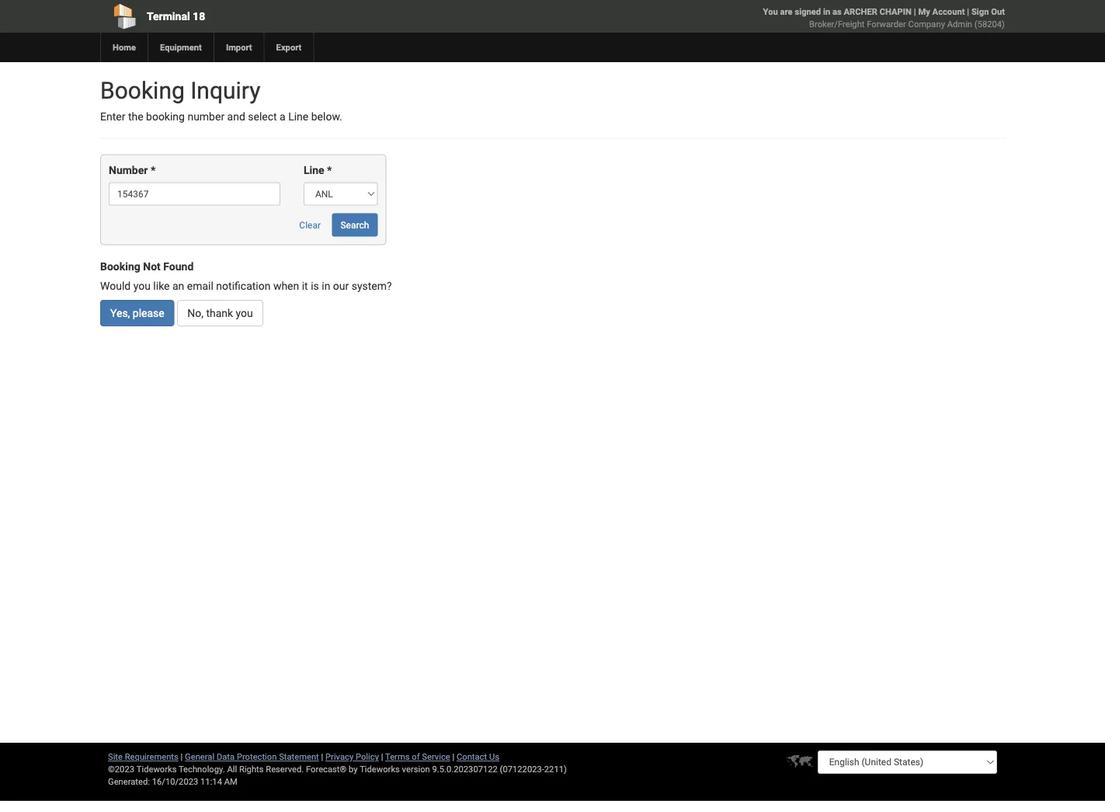 Task type: locate. For each thing, give the bounding box(es) containing it.
would
[[100, 280, 131, 292]]

1 vertical spatial you
[[236, 307, 253, 320]]

clear
[[299, 219, 321, 230]]

0 horizontal spatial in
[[322, 280, 331, 292]]

1 * from the left
[[151, 164, 156, 177]]

1 vertical spatial booking
[[100, 260, 141, 273]]

forecast®
[[306, 764, 347, 774]]

reserved.
[[266, 764, 304, 774]]

the
[[128, 110, 143, 123]]

2 * from the left
[[327, 164, 332, 177]]

booking up would
[[100, 260, 141, 273]]

booking up the
[[100, 77, 185, 104]]

you
[[133, 280, 151, 292], [236, 307, 253, 320]]

Number * text field
[[109, 182, 280, 205]]

tideworks
[[360, 764, 400, 774]]

0 vertical spatial you
[[133, 280, 151, 292]]

line right a
[[288, 110, 309, 123]]

yes,
[[110, 307, 130, 320]]

equipment
[[160, 42, 202, 52]]

9.5.0.202307122
[[433, 764, 498, 774]]

yes, please button
[[100, 300, 175, 327]]

home
[[113, 42, 136, 52]]

line up "clear" button
[[304, 164, 325, 177]]

technology.
[[179, 764, 225, 774]]

generated:
[[108, 777, 150, 787]]

you left like on the top left
[[133, 280, 151, 292]]

no, thank you button
[[177, 300, 263, 327]]

in right is
[[322, 280, 331, 292]]

equipment link
[[148, 33, 214, 62]]

general data protection statement link
[[185, 752, 319, 762]]

my account link
[[919, 7, 966, 17]]

select
[[248, 110, 277, 123]]

line *
[[304, 164, 332, 177]]

import link
[[214, 33, 264, 62]]

* down "below." at the top of the page
[[327, 164, 332, 177]]

general
[[185, 752, 215, 762]]

us
[[490, 752, 500, 762]]

1 horizontal spatial you
[[236, 307, 253, 320]]

and
[[227, 110, 245, 123]]

* for line *
[[327, 164, 332, 177]]

in
[[824, 7, 831, 17], [322, 280, 331, 292]]

in inside you are signed in as archer chapin | my account | sign out broker/freight forwarder company admin (58204)
[[824, 7, 831, 17]]

|
[[915, 7, 917, 17], [968, 7, 970, 17], [181, 752, 183, 762], [321, 752, 324, 762], [381, 752, 384, 762], [453, 752, 455, 762]]

rights
[[239, 764, 264, 774]]

are
[[781, 7, 793, 17]]

*
[[151, 164, 156, 177], [327, 164, 332, 177]]

you are signed in as archer chapin | my account | sign out broker/freight forwarder company admin (58204)
[[764, 7, 1006, 29]]

number *
[[109, 164, 156, 177]]

2 booking from the top
[[100, 260, 141, 273]]

0 vertical spatial booking
[[100, 77, 185, 104]]

sign
[[972, 7, 990, 17]]

email
[[187, 280, 214, 292]]

contact
[[457, 752, 487, 762]]

number
[[188, 110, 225, 123]]

| up 9.5.0.202307122
[[453, 752, 455, 762]]

16/10/2023
[[152, 777, 198, 787]]

broker/freight
[[810, 19, 865, 29]]

archer
[[844, 7, 878, 17]]

you inside button
[[236, 307, 253, 320]]

* right number
[[151, 164, 156, 177]]

inquiry
[[191, 77, 261, 104]]

no, thank you
[[187, 307, 253, 320]]

booking inside booking not found would you like an email notification when it is in our system?
[[100, 260, 141, 273]]

booking inside booking inquiry enter the booking number and select a line below.
[[100, 77, 185, 104]]

you inside booking not found would you like an email notification when it is in our system?
[[133, 280, 151, 292]]

company
[[909, 19, 946, 29]]

number
[[109, 164, 148, 177]]

in left as
[[824, 7, 831, 17]]

booking
[[100, 77, 185, 104], [100, 260, 141, 273]]

line
[[288, 110, 309, 123], [304, 164, 325, 177]]

0 horizontal spatial *
[[151, 164, 156, 177]]

export link
[[264, 33, 314, 62]]

0 vertical spatial line
[[288, 110, 309, 123]]

(07122023-
[[500, 764, 545, 774]]

in inside booking not found would you like an email notification when it is in our system?
[[322, 280, 331, 292]]

0 horizontal spatial you
[[133, 280, 151, 292]]

0 vertical spatial in
[[824, 7, 831, 17]]

site requirements | general data protection statement | privacy policy | terms of service | contact us ©2023 tideworks technology. all rights reserved. forecast® by tideworks version 9.5.0.202307122 (07122023-2211) generated: 16/10/2023 11:14 am
[[108, 752, 567, 787]]

terms
[[386, 752, 410, 762]]

booking inquiry enter the booking number and select a line below.
[[100, 77, 343, 123]]

data
[[217, 752, 235, 762]]

home link
[[100, 33, 148, 62]]

am
[[224, 777, 238, 787]]

site requirements link
[[108, 752, 179, 762]]

version
[[402, 764, 430, 774]]

terminal 18 link
[[100, 0, 464, 33]]

policy
[[356, 752, 379, 762]]

1 vertical spatial in
[[322, 280, 331, 292]]

line inside booking inquiry enter the booking number and select a line below.
[[288, 110, 309, 123]]

you right 'thank'
[[236, 307, 253, 320]]

1 horizontal spatial *
[[327, 164, 332, 177]]

all
[[227, 764, 237, 774]]

1 booking from the top
[[100, 77, 185, 104]]

requirements
[[125, 752, 179, 762]]

1 horizontal spatial in
[[824, 7, 831, 17]]

you
[[764, 7, 779, 17]]



Task type: describe. For each thing, give the bounding box(es) containing it.
below.
[[311, 110, 343, 123]]

no,
[[187, 307, 204, 320]]

yes, please
[[110, 307, 165, 320]]

thank
[[206, 307, 233, 320]]

privacy policy link
[[326, 752, 379, 762]]

| left the general
[[181, 752, 183, 762]]

11:14
[[201, 777, 222, 787]]

of
[[412, 752, 420, 762]]

admin
[[948, 19, 973, 29]]

my
[[919, 7, 931, 17]]

by
[[349, 764, 358, 774]]

1 vertical spatial line
[[304, 164, 325, 177]]

booking for inquiry
[[100, 77, 185, 104]]

a
[[280, 110, 286, 123]]

account
[[933, 7, 966, 17]]

service
[[422, 752, 451, 762]]

our
[[333, 280, 349, 292]]

terminal 18
[[147, 10, 205, 23]]

terminal
[[147, 10, 190, 23]]

enter
[[100, 110, 125, 123]]

booking for not
[[100, 260, 141, 273]]

notification
[[216, 280, 271, 292]]

out
[[992, 7, 1006, 17]]

| left my
[[915, 7, 917, 17]]

protection
[[237, 752, 277, 762]]

is
[[311, 280, 319, 292]]

booking
[[146, 110, 185, 123]]

chapin
[[880, 7, 912, 17]]

import
[[226, 42, 252, 52]]

sign out link
[[972, 7, 1006, 17]]

privacy
[[326, 752, 354, 762]]

©2023 tideworks
[[108, 764, 177, 774]]

forwarder
[[868, 19, 907, 29]]

(58204)
[[975, 19, 1006, 29]]

an
[[173, 280, 184, 292]]

like
[[153, 280, 170, 292]]

| up forecast®
[[321, 752, 324, 762]]

as
[[833, 7, 842, 17]]

please
[[133, 307, 165, 320]]

export
[[276, 42, 302, 52]]

it
[[302, 280, 308, 292]]

terms of service link
[[386, 752, 451, 762]]

| up tideworks
[[381, 752, 384, 762]]

contact us link
[[457, 752, 500, 762]]

not
[[143, 260, 161, 273]]

statement
[[279, 752, 319, 762]]

clear button
[[291, 213, 330, 237]]

booking not found would you like an email notification when it is in our system?
[[100, 260, 392, 292]]

site
[[108, 752, 123, 762]]

search
[[341, 219, 369, 230]]

when
[[273, 280, 299, 292]]

* for number *
[[151, 164, 156, 177]]

search button
[[332, 213, 378, 237]]

system?
[[352, 280, 392, 292]]

signed
[[795, 7, 822, 17]]

| left the sign
[[968, 7, 970, 17]]

2211)
[[545, 764, 567, 774]]

18
[[193, 10, 205, 23]]

found
[[163, 260, 194, 273]]



Task type: vqa. For each thing, say whether or not it's contained in the screenshot.
7:38
no



